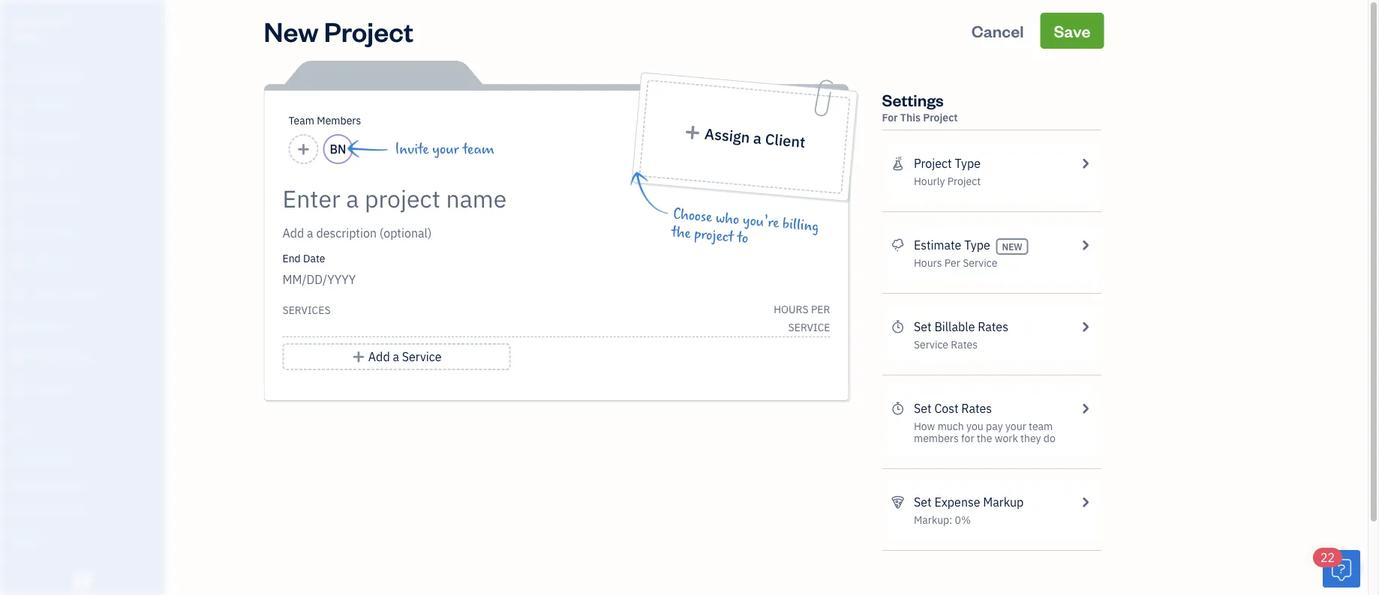Task type: vqa. For each thing, say whether or not it's contained in the screenshot.


Task type: describe. For each thing, give the bounding box(es) containing it.
22 button
[[1313, 549, 1360, 588]]

they
[[1021, 432, 1041, 446]]

connections
[[35, 506, 88, 519]]

0 vertical spatial members
[[317, 114, 361, 128]]

this
[[900, 111, 921, 125]]

invite your team
[[395, 141, 494, 158]]

cancel button
[[958, 13, 1038, 49]]

nelson llc owner
[[12, 14, 69, 42]]

service rates
[[914, 338, 978, 352]]

team inside 'link'
[[11, 451, 35, 463]]

timetracking image for set billable rates
[[891, 318, 905, 336]]

1 horizontal spatial service
[[914, 338, 949, 352]]

for
[[882, 111, 898, 125]]

members inside 'link'
[[37, 451, 77, 463]]

plus image
[[352, 348, 366, 366]]

22
[[1321, 550, 1335, 566]]

client
[[764, 129, 806, 152]]

date
[[303, 252, 325, 266]]

billing
[[782, 216, 820, 235]]

hourly project
[[914, 174, 981, 188]]

members
[[914, 432, 959, 446]]

set billable rates
[[914, 319, 1008, 335]]

the inside the how much you pay your team members for the work they do
[[977, 432, 992, 446]]

set cost rates
[[914, 401, 992, 417]]

bn
[[330, 141, 346, 157]]

new
[[264, 13, 319, 48]]

a for assign
[[753, 128, 763, 148]]

pay
[[986, 420, 1003, 434]]

estimates image
[[891, 236, 905, 254]]

services inside "main" "element"
[[54, 478, 90, 491]]

much
[[938, 420, 964, 434]]

apps link
[[4, 416, 161, 443]]

1 horizontal spatial team
[[289, 114, 314, 128]]

project
[[694, 226, 735, 246]]

how much you pay your team members for the work they do
[[914, 420, 1056, 446]]

new project
[[264, 13, 414, 48]]

markup: 0%
[[914, 514, 971, 528]]

resource center badge image
[[1323, 551, 1360, 588]]

markup
[[983, 495, 1024, 511]]

0%
[[955, 514, 971, 528]]

llc
[[48, 14, 69, 28]]

bank connections link
[[4, 500, 161, 526]]

project image
[[10, 256, 28, 271]]

service for add a service
[[402, 349, 442, 365]]

end
[[283, 252, 301, 266]]

hours per service
[[914, 256, 998, 270]]

for
[[961, 432, 974, 446]]

hours per service
[[774, 303, 830, 335]]

chevronright image for set billable rates
[[1078, 318, 1092, 336]]

estimate
[[914, 237, 962, 253]]

your inside the how much you pay your team members for the work they do
[[1005, 420, 1026, 434]]

dashboard image
[[10, 67, 28, 82]]

apps
[[11, 423, 34, 435]]

billable
[[935, 319, 975, 335]]

service
[[788, 321, 830, 335]]

rates for cost
[[962, 401, 992, 417]]

nelson
[[12, 14, 46, 28]]

per
[[811, 303, 830, 317]]

end date
[[283, 252, 325, 266]]

project type
[[914, 156, 981, 171]]

0 vertical spatial your
[[432, 141, 459, 158]]

and
[[36, 478, 52, 491]]

project inside settings for this project
[[923, 111, 958, 125]]



Task type: locate. For each thing, give the bounding box(es) containing it.
type for project type
[[955, 156, 981, 171]]

1 horizontal spatial your
[[1005, 420, 1026, 434]]

1 chevronright image from the top
[[1078, 155, 1092, 173]]

a inside add a service button
[[393, 349, 399, 365]]

timetracking image left the billable
[[891, 318, 905, 336]]

4 chevronright image from the top
[[1078, 494, 1092, 512]]

your right 'invite' at the top
[[432, 141, 459, 158]]

add a service button
[[283, 344, 511, 371]]

Project Description text field
[[283, 224, 695, 242]]

you're
[[742, 212, 780, 232]]

0 horizontal spatial hours
[[774, 303, 809, 317]]

the inside choose who you're billing the project to
[[671, 224, 692, 242]]

service for hours per service
[[963, 256, 998, 270]]

2 chevronright image from the top
[[1078, 318, 1092, 336]]

estimate image
[[10, 130, 28, 145]]

client image
[[10, 98, 28, 113]]

the right for
[[977, 432, 992, 446]]

markup:
[[914, 514, 952, 528]]

set for set billable rates
[[914, 319, 932, 335]]

work
[[995, 432, 1018, 446]]

expense image
[[10, 224, 28, 239]]

0 vertical spatial team
[[463, 141, 494, 158]]

cost
[[935, 401, 959, 417]]

1 timetracking image from the top
[[891, 318, 905, 336]]

1 vertical spatial members
[[37, 451, 77, 463]]

items and services
[[11, 478, 90, 491]]

a for add
[[393, 349, 399, 365]]

2 vertical spatial rates
[[962, 401, 992, 417]]

timetracking image
[[891, 318, 905, 336], [891, 400, 905, 418]]

plus image
[[683, 124, 702, 141]]

team members up and
[[11, 451, 77, 463]]

timetracking image for set cost rates
[[891, 400, 905, 418]]

chart image
[[10, 350, 28, 365]]

type
[[955, 156, 981, 171], [964, 237, 990, 253]]

the
[[671, 224, 692, 242], [977, 432, 992, 446]]

rates right the billable
[[978, 319, 1008, 335]]

rates for billable
[[978, 319, 1008, 335]]

0 horizontal spatial a
[[393, 349, 399, 365]]

1 set from the top
[[914, 319, 932, 335]]

to
[[737, 230, 749, 247]]

team members up bn
[[289, 114, 361, 128]]

members
[[317, 114, 361, 128], [37, 451, 77, 463]]

1 horizontal spatial team
[[1029, 420, 1053, 434]]

settings up the this
[[882, 89, 944, 110]]

1 vertical spatial settings
[[11, 534, 46, 546]]

a right add
[[393, 349, 399, 365]]

members up bn
[[317, 114, 361, 128]]

members up items and services
[[37, 451, 77, 463]]

3 chevronright image from the top
[[1078, 400, 1092, 418]]

add team member image
[[297, 140, 310, 158]]

team inside the how much you pay your team members for the work they do
[[1029, 420, 1053, 434]]

1 vertical spatial timetracking image
[[891, 400, 905, 418]]

new
[[1002, 241, 1023, 253]]

0 horizontal spatial team members
[[11, 451, 77, 463]]

do
[[1044, 432, 1056, 446]]

1 vertical spatial rates
[[951, 338, 978, 352]]

0 horizontal spatial your
[[432, 141, 459, 158]]

add
[[368, 349, 390, 365]]

team members
[[289, 114, 361, 128], [11, 451, 77, 463]]

1 horizontal spatial team members
[[289, 114, 361, 128]]

bank connections
[[11, 506, 88, 519]]

who
[[715, 210, 740, 228]]

report image
[[10, 382, 28, 397]]

projects image
[[891, 155, 905, 173]]

money image
[[10, 319, 28, 334]]

team members inside 'link'
[[11, 451, 77, 463]]

payment image
[[10, 193, 28, 208]]

type for estimate type
[[964, 237, 990, 253]]

3 set from the top
[[914, 495, 932, 511]]

team
[[289, 114, 314, 128], [11, 451, 35, 463]]

your
[[432, 141, 459, 158], [1005, 420, 1026, 434]]

set up how
[[914, 401, 932, 417]]

choose
[[673, 206, 713, 226]]

hours
[[914, 256, 942, 270], [774, 303, 809, 317]]

save button
[[1040, 13, 1104, 49]]

0 horizontal spatial service
[[402, 349, 442, 365]]

project
[[324, 13, 414, 48], [923, 111, 958, 125], [914, 156, 952, 171], [948, 174, 981, 188]]

0 horizontal spatial the
[[671, 224, 692, 242]]

services right and
[[54, 478, 90, 491]]

settings inside settings for this project
[[882, 89, 944, 110]]

0 horizontal spatial members
[[37, 451, 77, 463]]

chevronright image
[[1078, 155, 1092, 173], [1078, 318, 1092, 336], [1078, 400, 1092, 418], [1078, 494, 1092, 512]]

the left the project
[[671, 224, 692, 242]]

1 vertical spatial type
[[964, 237, 990, 253]]

timer image
[[10, 287, 28, 302]]

services
[[283, 304, 331, 317], [54, 478, 90, 491]]

settings
[[882, 89, 944, 110], [11, 534, 46, 546]]

0 vertical spatial team members
[[289, 114, 361, 128]]

add a service
[[368, 349, 442, 365]]

your right pay
[[1005, 420, 1026, 434]]

bank
[[11, 506, 33, 519]]

hours for hours per service
[[774, 303, 809, 317]]

set for set cost rates
[[914, 401, 932, 417]]

hourly
[[914, 174, 945, 188]]

estimate type
[[914, 237, 990, 253]]

rates up you
[[962, 401, 992, 417]]

team right work
[[1029, 420, 1053, 434]]

assign a client
[[704, 124, 806, 152]]

1 vertical spatial the
[[977, 432, 992, 446]]

1 vertical spatial hours
[[774, 303, 809, 317]]

invite
[[395, 141, 429, 158]]

0 vertical spatial type
[[955, 156, 981, 171]]

chevronright image for set expense markup
[[1078, 494, 1092, 512]]

set
[[914, 319, 932, 335], [914, 401, 932, 417], [914, 495, 932, 511]]

2 horizontal spatial service
[[963, 256, 998, 270]]

services down end date
[[283, 304, 331, 317]]

team up items
[[11, 451, 35, 463]]

type up hourly project
[[955, 156, 981, 171]]

service right add
[[402, 349, 442, 365]]

0 horizontal spatial settings
[[11, 534, 46, 546]]

team up add team member icon
[[289, 114, 314, 128]]

1 horizontal spatial hours
[[914, 256, 942, 270]]

1 vertical spatial a
[[393, 349, 399, 365]]

hours down 'estimate'
[[914, 256, 942, 270]]

rates
[[978, 319, 1008, 335], [951, 338, 978, 352], [962, 401, 992, 417]]

1 vertical spatial team
[[11, 451, 35, 463]]

0 vertical spatial a
[[753, 128, 763, 148]]

1 vertical spatial your
[[1005, 420, 1026, 434]]

set expense markup
[[914, 495, 1024, 511]]

a left "client"
[[753, 128, 763, 148]]

invoice image
[[10, 161, 28, 176]]

hours up service at the right bottom of the page
[[774, 303, 809, 317]]

a inside assign a client
[[753, 128, 763, 148]]

0 vertical spatial hours
[[914, 256, 942, 270]]

assign a client button
[[639, 80, 851, 195]]

timetracking image left cost
[[891, 400, 905, 418]]

0 horizontal spatial team
[[463, 141, 494, 158]]

items
[[11, 478, 34, 491]]

assign
[[704, 124, 751, 147]]

1 horizontal spatial settings
[[882, 89, 944, 110]]

save
[[1054, 20, 1091, 41]]

team members link
[[4, 444, 161, 470]]

0 horizontal spatial services
[[54, 478, 90, 491]]

hours for hours per service
[[914, 256, 942, 270]]

expenses image
[[891, 494, 905, 512]]

1 horizontal spatial a
[[753, 128, 763, 148]]

settings for settings
[[11, 534, 46, 546]]

team
[[463, 141, 494, 158], [1029, 420, 1053, 434]]

Project Name text field
[[283, 184, 695, 214]]

settings for this project
[[882, 89, 958, 125]]

chevronright image for set cost rates
[[1078, 400, 1092, 418]]

settings for settings for this project
[[882, 89, 944, 110]]

owner
[[12, 30, 42, 42]]

set for set expense markup
[[914, 495, 932, 511]]

set up markup:
[[914, 495, 932, 511]]

0 vertical spatial settings
[[882, 89, 944, 110]]

2 timetracking image from the top
[[891, 400, 905, 418]]

1 vertical spatial services
[[54, 478, 90, 491]]

type up hours per service
[[964, 237, 990, 253]]

chevronright image for project type
[[1078, 155, 1092, 173]]

service down the billable
[[914, 338, 949, 352]]

2 set from the top
[[914, 401, 932, 417]]

1 horizontal spatial members
[[317, 114, 361, 128]]

per
[[945, 256, 960, 270]]

1 horizontal spatial the
[[977, 432, 992, 446]]

choose who you're billing the project to
[[671, 206, 820, 247]]

chevronright image
[[1078, 236, 1092, 254]]

you
[[967, 420, 984, 434]]

End date in  format text field
[[283, 272, 556, 288]]

rates down set billable rates
[[951, 338, 978, 352]]

0 vertical spatial rates
[[978, 319, 1008, 335]]

a
[[753, 128, 763, 148], [393, 349, 399, 365]]

service inside button
[[402, 349, 442, 365]]

settings inside settings link
[[11, 534, 46, 546]]

settings down bank
[[11, 534, 46, 546]]

0 vertical spatial timetracking image
[[891, 318, 905, 336]]

0 vertical spatial services
[[283, 304, 331, 317]]

0 vertical spatial set
[[914, 319, 932, 335]]

service
[[963, 256, 998, 270], [914, 338, 949, 352], [402, 349, 442, 365]]

settings link
[[4, 528, 161, 554]]

1 vertical spatial team members
[[11, 451, 77, 463]]

items and services link
[[4, 472, 161, 498]]

hours inside hours per service
[[774, 303, 809, 317]]

2 vertical spatial set
[[914, 495, 932, 511]]

0 vertical spatial the
[[671, 224, 692, 242]]

freshbooks image
[[71, 572, 95, 590]]

1 vertical spatial team
[[1029, 420, 1053, 434]]

0 horizontal spatial team
[[11, 451, 35, 463]]

team up the project name text field
[[463, 141, 494, 158]]

set up service rates
[[914, 319, 932, 335]]

cancel
[[972, 20, 1024, 41]]

how
[[914, 420, 935, 434]]

main element
[[0, 0, 203, 596]]

1 vertical spatial set
[[914, 401, 932, 417]]

service right per
[[963, 256, 998, 270]]

0 vertical spatial team
[[289, 114, 314, 128]]

1 horizontal spatial services
[[283, 304, 331, 317]]

expense
[[935, 495, 980, 511]]



